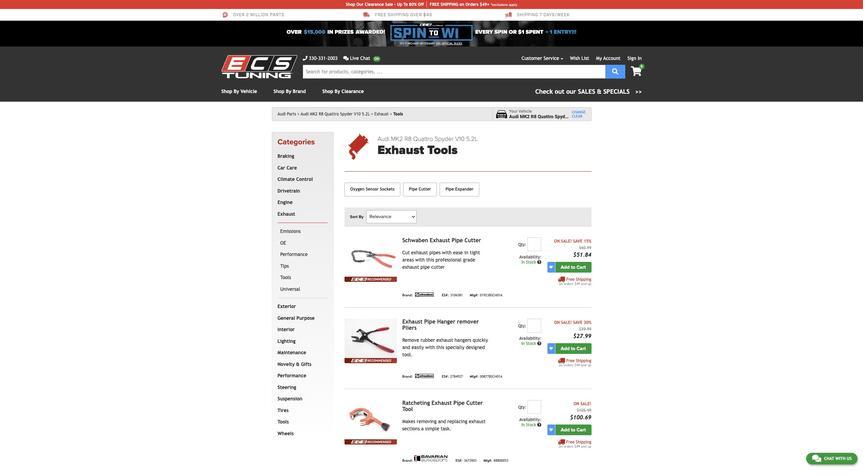 Task type: vqa. For each thing, say whether or not it's contained in the screenshot.


Task type: locate. For each thing, give the bounding box(es) containing it.
& inside 'link'
[[597, 88, 602, 95]]

pipe right sockets
[[409, 187, 418, 192]]

2 vertical spatial brand:
[[403, 459, 413, 463]]

shipping left '7'
[[517, 12, 539, 18]]

this inside remove rubber exhaust hangers quickly and easily with this specially designed tool.
[[437, 345, 445, 350]]

2 schwaben - corporate logo image from the top
[[415, 374, 435, 378]]

qty: for ratcheting exhaust pipe cutter tool
[[519, 405, 527, 410]]

2 vertical spatial cart
[[577, 427, 586, 433]]

0 vertical spatial &
[[597, 88, 602, 95]]

1 brand: from the top
[[403, 294, 413, 297]]

1 horizontal spatial 5.2l
[[467, 135, 478, 143]]

1 vertical spatial performance
[[278, 373, 307, 379]]

sale! inside on sale!                         save 15% $60.99 $51.84
[[561, 239, 572, 244]]

performance
[[280, 252, 308, 257], [278, 373, 307, 379]]

2 vertical spatial qty:
[[519, 405, 527, 410]]

exhaust down schwaben
[[411, 250, 428, 255]]

& for novelty
[[296, 362, 300, 367]]

pipe
[[421, 264, 430, 270]]

2 add to cart from the top
[[561, 346, 586, 352]]

1 qty: from the top
[[519, 242, 527, 247]]

orders down '$27.99'
[[564, 363, 574, 367]]

performance link down gifts on the left of page
[[276, 370, 326, 382]]

save inside on sale!                         save 30% $39.99 $27.99
[[574, 320, 583, 325]]

exhaust inside exhaust pipe hanger remover pliers
[[403, 318, 423, 325]]

on
[[554, 239, 560, 244], [554, 320, 560, 325], [574, 402, 580, 406]]

interior
[[278, 327, 295, 332]]

brand: up pliers
[[403, 294, 413, 297]]

novelty & gifts
[[278, 362, 312, 367]]

account
[[604, 56, 621, 61]]

brand: down tool.
[[403, 375, 413, 379]]

2 vertical spatial in stock
[[522, 423, 538, 427]]

v10 inside audi mk2 r8 quattro spyder v10 5.2l exhaust tools
[[455, 135, 465, 143]]

no
[[401, 42, 405, 45]]

audi for audi parts
[[278, 112, 286, 117]]

1 add to wish list image from the top
[[550, 266, 553, 269]]

exhaust pipe hanger remover pliers
[[403, 318, 479, 331]]

0 vertical spatial performance
[[280, 252, 308, 257]]

pipe inside 'ratcheting exhaust pipe cutter tool'
[[454, 400, 465, 406]]

with down rubber
[[426, 345, 435, 350]]

chat right the live at the left of page
[[361, 56, 371, 61]]

up down $100.69
[[588, 445, 592, 448]]

330-
[[309, 56, 318, 61]]

1 up from the top
[[588, 282, 592, 286]]

0 vertical spatial add to wish list image
[[550, 266, 553, 269]]

shop for shop by brand
[[274, 89, 285, 94]]

2 horizontal spatial quattro
[[538, 114, 554, 119]]

free down $51.84
[[567, 277, 575, 282]]

live
[[350, 56, 359, 61]]

cart for $51.84
[[577, 264, 586, 270]]

0 horizontal spatial quattro
[[325, 112, 339, 117]]

this down pipes
[[427, 257, 434, 263]]

1 save from the top
[[574, 239, 583, 244]]

pipe cutter link
[[403, 183, 437, 196]]

by left brand
[[286, 89, 292, 94]]

vehicle inside 'your vehicle audi mk2 r8 quattro spyder v10 5.2l'
[[519, 109, 532, 114]]

3 to from the top
[[571, 427, 576, 433]]

shop by brand link
[[274, 89, 306, 94]]

maintenance link
[[276, 347, 326, 359]]

categories
[[278, 138, 315, 147]]

cutter for ratcheting exhaust pipe cutter tool
[[467, 400, 483, 406]]

ease
[[453, 250, 463, 255]]

pipe left expander
[[446, 187, 454, 192]]

over
[[411, 12, 422, 18]]

by for clearance
[[335, 89, 340, 94]]

mfg#: 019238sch01a
[[470, 294, 503, 297]]

3 question circle image from the top
[[538, 423, 542, 427]]

1 vertical spatial clearance
[[342, 89, 364, 94]]

apply
[[509, 3, 518, 6]]

to down $51.84
[[571, 264, 576, 270]]

with
[[442, 250, 452, 255], [416, 257, 425, 263], [426, 345, 435, 350], [836, 456, 846, 461]]

free shipping on orders $49 and up for $27.99
[[559, 358, 592, 367]]

every
[[476, 29, 493, 36]]

1 vertical spatial over
[[287, 29, 302, 36]]

2 vertical spatial on
[[574, 402, 580, 406]]

0 vertical spatial in
[[328, 29, 333, 36]]

0 vertical spatial clearance
[[365, 2, 384, 7]]

es#: left 2784927
[[442, 375, 449, 379]]

comments image
[[343, 56, 349, 61], [813, 454, 822, 463]]

cart down $100.69
[[577, 427, 586, 433]]

2 vertical spatial add to cart button
[[556, 425, 592, 435]]

0 horizontal spatial &
[[296, 362, 300, 367]]

on for $27.99
[[554, 320, 560, 325]]

performance link up 'tips'
[[279, 249, 326, 261]]

pipe up replacing
[[454, 400, 465, 406]]

audi inside audi mk2 r8 quattro spyder v10 5.2l exhaust tools
[[378, 135, 390, 143]]

performance for the bottommost performance link
[[278, 373, 307, 379]]

shipping for 30%
[[576, 358, 592, 363]]

performance down oe link
[[280, 252, 308, 257]]

$49+
[[480, 2, 490, 7]]

add to cart
[[561, 264, 586, 270], [561, 346, 586, 352], [561, 427, 586, 433]]

add to cart button down $51.84
[[556, 262, 592, 273]]

Search text field
[[303, 65, 606, 79]]

cutter
[[432, 264, 445, 270]]

with left us
[[836, 456, 846, 461]]

1 vertical spatial availability:
[[520, 336, 542, 341]]

to for $51.84
[[571, 264, 576, 270]]

brand: left bav auto tools - corporate logo
[[403, 459, 413, 463]]

1 vertical spatial es#:
[[442, 375, 449, 379]]

1 horizontal spatial vehicle
[[519, 109, 532, 114]]

0 vertical spatial sale!
[[561, 239, 572, 244]]

1 vertical spatial exhaust link
[[276, 209, 326, 220]]

2 in stock from the top
[[522, 341, 538, 346]]

audi parts link
[[278, 112, 300, 117]]

sale!
[[561, 239, 572, 244], [561, 320, 572, 325], [581, 402, 592, 406]]

oe
[[280, 240, 286, 246]]

1 free shipping on orders $49 and up from the top
[[559, 277, 592, 286]]

1 vertical spatial question circle image
[[538, 342, 542, 346]]

3 qty: from the top
[[519, 405, 527, 410]]

r8 inside 'your vehicle audi mk2 r8 quattro spyder v10 5.2l'
[[531, 114, 537, 119]]

orders down $51.84
[[564, 282, 574, 286]]

1 to from the top
[[571, 264, 576, 270]]

sale! for $27.99
[[561, 320, 572, 325]]

r8 inside audi mk2 r8 quattro spyder v10 5.2l exhaust tools
[[405, 135, 412, 143]]

0 vertical spatial question circle image
[[538, 260, 542, 264]]

1
[[550, 29, 553, 36]]

add to cart down '$27.99'
[[561, 346, 586, 352]]

free down $100.69
[[567, 440, 575, 445]]

2 vertical spatial add to cart
[[561, 427, 586, 433]]

1 vertical spatial brand:
[[403, 375, 413, 379]]

1 horizontal spatial in
[[465, 250, 469, 255]]

performance down "novelty & gifts" on the bottom of page
[[278, 373, 307, 379]]

0 vertical spatial save
[[574, 239, 583, 244]]

1 vertical spatial this
[[437, 345, 445, 350]]

es#2784927 - 008778sch01a - exhaust pipe hanger remover pliers  - remove rubber exhaust hangers quickly and easily with this specially designed tool. - schwaben - audi bmw volkswagen mercedes benz mini porsche image
[[345, 319, 397, 358]]

and
[[581, 282, 587, 286], [403, 345, 410, 350], [581, 363, 587, 367], [438, 419, 446, 424], [581, 445, 587, 448]]

0 vertical spatial add
[[561, 264, 570, 270]]

$1
[[518, 29, 525, 36]]

exhaust link
[[375, 112, 392, 117], [276, 209, 326, 220]]

spyder inside audi mk2 r8 quattro spyder v10 5.2l exhaust tools
[[435, 135, 454, 143]]

phone image
[[303, 56, 308, 61]]

over
[[233, 12, 245, 18], [287, 29, 302, 36]]

shipping down $51.84
[[576, 277, 592, 282]]

es#: left 3106581
[[442, 294, 449, 297]]

1 vertical spatial mfg#:
[[470, 375, 479, 379]]

2 ecs tuning recommends this product. image from the top
[[345, 358, 397, 363]]

sale! inside on sale! $105.99 $100.69
[[581, 402, 592, 406]]

ecs tuning 'spin to win' contest logo image
[[391, 23, 473, 41]]

& right sales
[[597, 88, 602, 95]]

es#: 3673903
[[456, 459, 477, 463]]

0 vertical spatial availability:
[[520, 255, 542, 260]]

save left 15%
[[574, 239, 583, 244]]

on left 15%
[[554, 239, 560, 244]]

availability: for $27.99
[[520, 336, 542, 341]]

exhaust inside remove rubber exhaust hangers quickly and easily with this specially designed tool.
[[437, 337, 453, 343]]

cart down '$27.99'
[[577, 346, 586, 352]]

to down $100.69
[[571, 427, 576, 433]]

2 horizontal spatial v10
[[571, 114, 579, 119]]

brand: for pliers
[[403, 375, 413, 379]]

0 horizontal spatial 5.2l
[[362, 112, 370, 117]]

chat
[[361, 56, 371, 61], [825, 456, 835, 461]]

exhaust right replacing
[[469, 419, 486, 424]]

3 brand: from the top
[[403, 459, 413, 463]]

orders down $100.69
[[564, 445, 574, 448]]

audi for audi mk2 r8 quattro spyder v10 5.2l
[[301, 112, 309, 117]]

1 horizontal spatial &
[[597, 88, 602, 95]]

on inside on sale!                         save 15% $60.99 $51.84
[[554, 239, 560, 244]]

on up $105.99
[[574, 402, 580, 406]]

question circle image
[[538, 260, 542, 264], [538, 342, 542, 346], [538, 423, 542, 427]]

braking link
[[276, 151, 326, 162]]

and down $100.69
[[581, 445, 587, 448]]

free shipping on orders $49 and up down $51.84
[[559, 277, 592, 286]]

tools link up universal
[[279, 272, 326, 284]]

1 vertical spatial stock
[[526, 341, 536, 346]]

sale! left 30%
[[561, 320, 572, 325]]

exhaust up the specially
[[437, 337, 453, 343]]

1 schwaben - corporate logo image from the top
[[415, 293, 435, 297]]

performance link
[[279, 249, 326, 261], [276, 370, 326, 382]]

1 orders from the top
[[564, 282, 574, 286]]

clearance right our
[[365, 2, 384, 7]]

this left the specially
[[437, 345, 445, 350]]

es#3673903 - b8800053 - ratcheting exhaust pipe cutter tool - makes removing and replacing exhaust sections a simple task. - bav auto tools - audi bmw volkswagen mercedes benz mini porsche image
[[345, 400, 397, 439]]

my account link
[[597, 56, 621, 61]]

0 vertical spatial in stock
[[522, 260, 538, 265]]

2 stock from the top
[[526, 341, 536, 346]]

0 vertical spatial up
[[588, 282, 592, 286]]

0 vertical spatial over
[[233, 12, 245, 18]]

5.2l inside audi mk2 r8 quattro spyder v10 5.2l exhaust tools
[[467, 135, 478, 143]]

3 ecs tuning recommends this product. image from the top
[[345, 439, 397, 445]]

schwaben - corporate logo image
[[415, 293, 435, 297], [415, 374, 435, 378]]

free shipping on orders $49 and up down $100.69
[[559, 440, 592, 448]]

0 horizontal spatial chat
[[361, 56, 371, 61]]

audi mk2 r8 quattro spyder v10 5.2l
[[301, 112, 370, 117]]

pipe left hanger
[[424, 318, 436, 325]]

shop for shop our clearance sale - up to 80% off
[[346, 2, 355, 7]]

1 vertical spatial tools link
[[276, 417, 326, 428]]

in up grade
[[465, 250, 469, 255]]

schwaben exhaust pipe cutter
[[403, 237, 481, 244]]

cutter inside 'ratcheting exhaust pipe cutter tool'
[[467, 400, 483, 406]]

and down $51.84
[[581, 282, 587, 286]]

1 add to cart button from the top
[[556, 262, 592, 273]]

wish list
[[570, 56, 590, 61]]

1 vertical spatial in stock
[[522, 341, 538, 346]]

up for $27.99
[[588, 363, 592, 367]]

1 vertical spatial sale!
[[561, 320, 572, 325]]

mfg#: left b8800053 on the right of the page
[[484, 459, 493, 463]]

331-
[[318, 56, 328, 61]]

comments image for live
[[343, 56, 349, 61]]

2 save from the top
[[574, 320, 583, 325]]

to down '$27.99'
[[571, 346, 576, 352]]

2 cart from the top
[[577, 346, 586, 352]]

free shipping on orders $49 and up for $51.84
[[559, 277, 592, 286]]

with up pipe
[[416, 257, 425, 263]]

schwaben - corporate logo image for schwaben
[[415, 293, 435, 297]]

1 availability: from the top
[[520, 255, 542, 260]]

stock for $27.99
[[526, 341, 536, 346]]

in
[[638, 56, 642, 61], [522, 260, 525, 265], [522, 341, 525, 346], [522, 423, 525, 427]]

add to cart for $27.99
[[561, 346, 586, 352]]

2 horizontal spatial mk2
[[520, 114, 530, 119]]

chat left us
[[825, 456, 835, 461]]

& left gifts on the left of page
[[296, 362, 300, 367]]

on for $51.84
[[554, 239, 560, 244]]

pipe inside pipe expander link
[[446, 187, 454, 192]]

sale! inside on sale!                         save 30% $39.99 $27.99
[[561, 320, 572, 325]]

0 vertical spatial es#:
[[442, 294, 449, 297]]

0 horizontal spatial in
[[328, 29, 333, 36]]

availability: for $51.84
[[520, 255, 542, 260]]

in for 30%
[[522, 341, 525, 346]]

1 vertical spatial up
[[588, 363, 592, 367]]

1 vertical spatial vehicle
[[519, 109, 532, 114]]

0 vertical spatial add to cart button
[[556, 262, 592, 273]]

up down '$27.99'
[[588, 363, 592, 367]]

chat inside chat with us link
[[825, 456, 835, 461]]

sockets
[[380, 187, 395, 192]]

2 vertical spatial availability:
[[520, 417, 542, 422]]

es#: left 3673903
[[456, 459, 463, 463]]

and up task.
[[438, 419, 446, 424]]

3 in stock from the top
[[522, 423, 538, 427]]

add to cart button down '$27.99'
[[556, 343, 592, 354]]

and down '$27.99'
[[581, 363, 587, 367]]

schwaben - corporate logo image for exhaust
[[415, 374, 435, 378]]

tools inside "exhaust subcategories" element
[[280, 275, 291, 280]]

over left 2
[[233, 12, 245, 18]]

0 vertical spatial schwaben - corporate logo image
[[415, 293, 435, 297]]

2 availability: from the top
[[520, 336, 542, 341]]

2 free shipping on orders $49 and up from the top
[[559, 358, 592, 367]]

shopping cart image
[[631, 67, 642, 76]]

comments image inside live chat 'link'
[[343, 56, 349, 61]]

by down ecs tuning image
[[234, 89, 239, 94]]

in left prizes
[[328, 29, 333, 36]]

every spin or $1 spent = 1 entry!!!
[[476, 29, 577, 36]]

add for $51.84
[[561, 264, 570, 270]]

performance inside "exhaust subcategories" element
[[280, 252, 308, 257]]

over left $15,000
[[287, 29, 302, 36]]

1 vertical spatial ecs tuning recommends this product. image
[[345, 358, 397, 363]]

comments image left chat with us
[[813, 454, 822, 463]]

3 orders from the top
[[564, 445, 574, 448]]

save inside on sale!                         save 15% $60.99 $51.84
[[574, 239, 583, 244]]

exhaust
[[375, 112, 389, 117], [378, 143, 424, 158], [278, 211, 295, 217], [430, 237, 450, 244], [403, 318, 423, 325], [432, 400, 452, 406]]

stock for $51.84
[[526, 260, 536, 265]]

ecs tuning recommends this product. image
[[345, 277, 397, 282], [345, 358, 397, 363], [345, 439, 397, 445]]

$49 down '$27.99'
[[575, 363, 580, 367]]

add to wish list image
[[550, 266, 553, 269], [550, 428, 553, 432]]

add to wish list image
[[550, 347, 553, 350]]

& inside category navigation element
[[296, 362, 300, 367]]

1 horizontal spatial quattro
[[413, 135, 433, 143]]

2 vertical spatial mfg#:
[[484, 459, 493, 463]]

clearance up audi mk2 r8 quattro spyder v10 5.2l link
[[342, 89, 364, 94]]

tools link up wheels
[[276, 417, 326, 428]]

0 horizontal spatial this
[[427, 257, 434, 263]]

2 qty: from the top
[[519, 324, 527, 328]]

care
[[287, 165, 297, 171]]

1 vertical spatial performance link
[[276, 370, 326, 382]]

2 to from the top
[[571, 346, 576, 352]]

1 vertical spatial schwaben - corporate logo image
[[415, 374, 435, 378]]

and inside makes removing and replacing exhaust sections a simple task.
[[438, 419, 446, 424]]

008778sch01a
[[480, 375, 503, 379]]

add to cart button down $100.69
[[556, 425, 592, 435]]

1 vertical spatial to
[[571, 346, 576, 352]]

spyder
[[340, 112, 353, 117], [555, 114, 570, 119], [435, 135, 454, 143]]

by for brand
[[286, 89, 292, 94]]

sale! left 15%
[[561, 239, 572, 244]]

2 vertical spatial stock
[[526, 423, 536, 427]]

*exclusions
[[491, 3, 508, 6]]

in stock for $51.84
[[522, 260, 538, 265]]

quattro inside audi mk2 r8 quattro spyder v10 5.2l exhaust tools
[[413, 135, 433, 143]]

2 add to cart button from the top
[[556, 343, 592, 354]]

makes removing and replacing exhaust sections a simple task.
[[403, 419, 486, 432]]

mfg#: left 008778sch01a
[[470, 375, 479, 379]]

car care link
[[276, 162, 326, 174]]

question circle image for $51.84
[[538, 260, 542, 264]]

None number field
[[528, 237, 542, 251], [528, 319, 542, 333], [528, 400, 542, 414], [528, 237, 542, 251], [528, 319, 542, 333], [528, 400, 542, 414]]

0 vertical spatial cart
[[577, 264, 586, 270]]

1 vertical spatial add to cart
[[561, 346, 586, 352]]

1 vertical spatial orders
[[564, 363, 574, 367]]

tools link inside "exhaust subcategories" element
[[279, 272, 326, 284]]

mfg#: left 019238sch01a
[[470, 294, 479, 297]]

add to wish list image for $100.69
[[550, 428, 553, 432]]

brand
[[293, 89, 306, 94]]

wheels link
[[276, 428, 326, 440]]

2 vertical spatial free shipping on orders $49 and up
[[559, 440, 592, 448]]

2 orders from the top
[[564, 363, 574, 367]]

exhaust inside audi mk2 r8 quattro spyder v10 5.2l exhaust tools
[[378, 143, 424, 158]]

1 vertical spatial qty:
[[519, 324, 527, 328]]

ratcheting exhaust pipe cutter tool
[[403, 400, 483, 413]]

0 vertical spatial chat
[[361, 56, 371, 61]]

1 cart from the top
[[577, 264, 586, 270]]

in stock
[[522, 260, 538, 265], [522, 341, 538, 346], [522, 423, 538, 427]]

1 vertical spatial cutter
[[465, 237, 481, 244]]

general purpose
[[278, 315, 315, 321]]

0 horizontal spatial r8
[[319, 112, 324, 117]]

your vehicle audi mk2 r8 quattro spyder v10 5.2l
[[509, 109, 590, 119]]

on inside on sale!                         save 30% $39.99 $27.99
[[554, 320, 560, 325]]

0 vertical spatial stock
[[526, 260, 536, 265]]

$51.84
[[574, 252, 592, 258]]

by up audi mk2 r8 quattro spyder v10 5.2l link
[[335, 89, 340, 94]]

r8 for audi mk2 r8 quattro spyder v10 5.2l
[[319, 112, 324, 117]]

mfg#: for schwaben exhaust pipe cutter
[[470, 294, 479, 297]]

1 horizontal spatial r8
[[405, 135, 412, 143]]

$49 for schwaben exhaust pipe cutter
[[575, 282, 580, 286]]

0 vertical spatial add to cart
[[561, 264, 586, 270]]

on left 30%
[[554, 320, 560, 325]]

0 horizontal spatial over
[[233, 12, 245, 18]]

2 add from the top
[[561, 346, 570, 352]]

orders for $51.84
[[564, 282, 574, 286]]

0 vertical spatial exhaust link
[[375, 112, 392, 117]]

2 up from the top
[[588, 363, 592, 367]]

qty:
[[519, 242, 527, 247], [519, 324, 527, 328], [519, 405, 527, 410]]

add to cart down $51.84
[[561, 264, 586, 270]]

1 add from the top
[[561, 264, 570, 270]]

2 vertical spatial to
[[571, 427, 576, 433]]

1 vertical spatial add to wish list image
[[550, 428, 553, 432]]

add to cart button
[[556, 262, 592, 273], [556, 343, 592, 354], [556, 425, 592, 435]]

shipping down '$27.99'
[[576, 358, 592, 363]]

1 in stock from the top
[[522, 260, 538, 265]]

2 horizontal spatial spyder
[[555, 114, 570, 119]]

question circle image for $27.99
[[538, 342, 542, 346]]

& for sales
[[597, 88, 602, 95]]

parts
[[287, 112, 296, 117]]

1 horizontal spatial v10
[[455, 135, 465, 143]]

and up tool.
[[403, 345, 410, 350]]

save left 30%
[[574, 320, 583, 325]]

cart down $51.84
[[577, 264, 586, 270]]

add to cart button for $27.99
[[556, 343, 592, 354]]

clear link
[[572, 114, 586, 118]]

easily
[[412, 345, 424, 350]]

0 vertical spatial brand:
[[403, 294, 413, 297]]

universal link
[[279, 284, 326, 295]]

0 horizontal spatial mk2
[[310, 112, 318, 117]]

0 horizontal spatial v10
[[354, 112, 361, 117]]

0 vertical spatial tools link
[[279, 272, 326, 284]]

2 brand: from the top
[[403, 375, 413, 379]]

0 vertical spatial orders
[[564, 282, 574, 286]]

exhaust inside makes removing and replacing exhaust sections a simple task.
[[469, 419, 486, 424]]

cart for $27.99
[[577, 346, 586, 352]]

3 up from the top
[[588, 445, 592, 448]]

1 add to cart from the top
[[561, 264, 586, 270]]

shipping down $100.69
[[576, 440, 592, 445]]

search image
[[613, 68, 619, 74]]

2 horizontal spatial r8
[[531, 114, 537, 119]]

tips
[[280, 263, 289, 269]]

shop for shop by clearance
[[323, 89, 333, 94]]

pipe inside exhaust pipe hanger remover pliers
[[424, 318, 436, 325]]

specials
[[604, 88, 630, 95]]

up down $51.84
[[588, 282, 592, 286]]

$49 down $100.69
[[575, 445, 580, 448]]

tools inside audi mk2 r8 quattro spyder v10 5.2l exhaust tools
[[428, 143, 458, 158]]

schwaben - corporate logo image left es#: 2784927
[[415, 374, 435, 378]]

comments image left the live at the left of page
[[343, 56, 349, 61]]

mk2 inside audi mk2 r8 quattro spyder v10 5.2l exhaust tools
[[391, 135, 403, 143]]

lighting
[[278, 338, 296, 344]]

mfg#:
[[470, 294, 479, 297], [470, 375, 479, 379], [484, 459, 493, 463]]

1 vertical spatial in
[[465, 250, 469, 255]]

1 vertical spatial chat
[[825, 456, 835, 461]]

over for over $15,000 in prizes
[[287, 29, 302, 36]]

1 horizontal spatial chat
[[825, 456, 835, 461]]

add to cart down $100.69
[[561, 427, 586, 433]]

save for $27.99
[[574, 320, 583, 325]]

on for ratcheting exhaust pipe cutter tool
[[559, 445, 563, 448]]

1 vertical spatial add to cart button
[[556, 343, 592, 354]]

shipping
[[517, 12, 539, 18], [576, 277, 592, 282], [576, 358, 592, 363], [576, 440, 592, 445]]

$49 down $51.84
[[575, 282, 580, 286]]

add to wish list image for $51.84
[[550, 266, 553, 269]]

1 horizontal spatial clearance
[[365, 2, 384, 7]]

schwaben - corporate logo image down pipe
[[415, 293, 435, 297]]

2 add to wish list image from the top
[[550, 428, 553, 432]]

1 vertical spatial save
[[574, 320, 583, 325]]

shop
[[346, 2, 355, 7], [222, 89, 232, 94], [274, 89, 285, 94], [323, 89, 333, 94]]

performance for the top performance link
[[280, 252, 308, 257]]

free for ratcheting exhaust pipe cutter tool
[[567, 440, 575, 445]]

0 vertical spatial ecs tuning recommends this product. image
[[345, 277, 397, 282]]

2 vertical spatial ecs tuning recommends this product. image
[[345, 439, 397, 445]]

save for $51.84
[[574, 239, 583, 244]]

1 stock from the top
[[526, 260, 536, 265]]

free shipping on orders $49 and up down '$27.99'
[[559, 358, 592, 367]]

1 ecs tuning recommends this product. image from the top
[[345, 277, 397, 282]]

1 question circle image from the top
[[538, 260, 542, 264]]

0 horizontal spatial clearance
[[342, 89, 364, 94]]

comments image inside chat with us link
[[813, 454, 822, 463]]

1 vertical spatial &
[[296, 362, 300, 367]]

in for 15%
[[522, 260, 525, 265]]

sale! up $105.99
[[581, 402, 592, 406]]

vehicle down ecs tuning image
[[241, 89, 257, 94]]

spin
[[495, 29, 508, 36]]

free down '$27.99'
[[567, 358, 575, 363]]

0 vertical spatial to
[[571, 264, 576, 270]]

5.2l for audi mk2 r8 quattro spyder v10 5.2l exhaust tools
[[467, 135, 478, 143]]

vehicle right your
[[519, 109, 532, 114]]

car
[[278, 165, 285, 171]]

2 vertical spatial cutter
[[467, 400, 483, 406]]

0 vertical spatial qty:
[[519, 242, 527, 247]]

customer
[[522, 56, 543, 61]]

2 question circle image from the top
[[538, 342, 542, 346]]

es#: for pliers
[[442, 375, 449, 379]]

brand: for tool
[[403, 459, 413, 463]]

pipe
[[409, 187, 418, 192], [446, 187, 454, 192], [452, 237, 463, 244], [424, 318, 436, 325], [454, 400, 465, 406]]

free shipping on orders $49 and up
[[559, 277, 592, 286], [559, 358, 592, 367], [559, 440, 592, 448]]

shipping 7 days/week link
[[506, 12, 570, 18]]

330-331-2003 link
[[303, 55, 338, 62]]



Task type: describe. For each thing, give the bounding box(es) containing it.
change clear
[[572, 110, 586, 118]]

free for exhaust pipe hanger remover pliers
[[567, 358, 575, 363]]

3 stock from the top
[[526, 423, 536, 427]]

free for schwaben exhaust pipe cutter
[[567, 277, 575, 282]]

up
[[397, 2, 403, 7]]

gifts
[[301, 362, 312, 367]]

mfg#: for ratcheting exhaust pipe cutter tool
[[484, 459, 493, 463]]

in inside cut exhaust pipes with ease in tight areas with this professional grade exhaust pipe cutter
[[465, 250, 469, 255]]

audi inside 'your vehicle audi mk2 r8 quattro spyder v10 5.2l'
[[509, 114, 519, 119]]

comments image for chat
[[813, 454, 822, 463]]

hanger
[[437, 318, 456, 325]]

and for ratcheting exhaust pipe cutter tool
[[581, 445, 587, 448]]

pipes
[[430, 250, 441, 255]]

service
[[544, 56, 560, 61]]

quattro for audi mk2 r8 quattro spyder v10 5.2l exhaust tools
[[413, 135, 433, 143]]

this inside cut exhaust pipes with ease in tight areas with this professional grade exhaust pipe cutter
[[427, 257, 434, 263]]

3 free shipping on orders $49 and up from the top
[[559, 440, 592, 448]]

schwaben
[[403, 237, 428, 244]]

1 horizontal spatial exhaust link
[[375, 112, 392, 117]]

audi mk2 r8 quattro spyder v10 5.2l link
[[301, 112, 373, 117]]

exhaust down areas at the left
[[403, 264, 419, 270]]

replacing
[[448, 419, 468, 424]]

es#3106581 - 019238sch01a - schwaben exhaust pipe cutter - cut exhaust pipes with ease in tight areas with this professional grade exhaust pipe cutter - schwaben - audi bmw volkswagen mercedes benz mini porsche image
[[345, 237, 397, 277]]

$49 right "over"
[[424, 12, 432, 18]]

sensor
[[366, 187, 379, 192]]

by right sort
[[359, 214, 364, 219]]

clearance for by
[[342, 89, 364, 94]]

ecs tuning recommends this product. image for ratcheting exhaust pipe cutter tool
[[345, 439, 397, 445]]

general
[[278, 315, 295, 321]]

0 link
[[626, 64, 645, 77]]

on sale!                         save 30% $39.99 $27.99
[[554, 320, 592, 339]]

ecs tuning image
[[222, 55, 297, 78]]

3 availability: from the top
[[520, 417, 542, 422]]

bav auto tools - corporate logo image
[[415, 455, 449, 462]]

quattro inside 'your vehicle audi mk2 r8 quattro spyder v10 5.2l'
[[538, 114, 554, 119]]

see
[[437, 42, 441, 45]]

drivetrain link
[[276, 185, 326, 197]]

es#: for tool
[[456, 459, 463, 463]]

0 horizontal spatial exhaust link
[[276, 209, 326, 220]]

es#: 3106581
[[442, 294, 463, 297]]

free down shop our clearance sale - up to 80% off
[[375, 12, 387, 18]]

orders for $27.99
[[564, 363, 574, 367]]

necessary.
[[420, 42, 436, 45]]

add to cart button for $51.84
[[556, 262, 592, 273]]

my
[[597, 56, 602, 61]]

shipping
[[388, 12, 409, 18]]

exhaust inside 'ratcheting exhaust pipe cutter tool'
[[432, 400, 452, 406]]

r8 for audi mk2 r8 quattro spyder v10 5.2l exhaust tools
[[405, 135, 412, 143]]

steering
[[278, 385, 296, 390]]

tool.
[[403, 352, 413, 357]]

019238sch01a
[[480, 294, 503, 297]]

customer service
[[522, 56, 560, 61]]

over for over 2 million parts
[[233, 12, 245, 18]]

ecs tuning recommends this product. image for exhaust pipe hanger remover pliers
[[345, 358, 397, 363]]

shipping for 15%
[[576, 277, 592, 282]]

qty: for exhaust pipe hanger remover pliers
[[519, 324, 527, 328]]

on for schwaben exhaust pipe cutter
[[559, 282, 563, 286]]

tires link
[[276, 405, 326, 417]]

sale! for $51.84
[[561, 239, 572, 244]]

off
[[418, 2, 424, 7]]

$49 for exhaust pipe hanger remover pliers
[[575, 363, 580, 367]]

quattro for audi mk2 r8 quattro spyder v10 5.2l
[[325, 112, 339, 117]]

pipe inside pipe cutter link
[[409, 187, 418, 192]]

add for $27.99
[[561, 346, 570, 352]]

spyder for audi mk2 r8 quattro spyder v10 5.2l
[[340, 112, 353, 117]]

3 cart from the top
[[577, 427, 586, 433]]

by for vehicle
[[234, 89, 239, 94]]

*exclusions apply link
[[491, 2, 518, 7]]

pliers
[[403, 325, 417, 331]]

shop for shop by vehicle
[[222, 89, 232, 94]]

specially
[[446, 345, 465, 350]]

or
[[509, 29, 517, 36]]

es#: 2784927
[[442, 375, 463, 379]]

in stock for $27.99
[[522, 341, 538, 346]]

a
[[421, 426, 424, 432]]

pipe up ease
[[452, 237, 463, 244]]

mk2 for audi mk2 r8 quattro spyder v10 5.2l
[[310, 112, 318, 117]]

live chat
[[350, 56, 371, 61]]

car care
[[278, 165, 297, 171]]

0 vertical spatial cutter
[[419, 187, 431, 192]]

cut
[[403, 250, 410, 255]]

with inside remove rubber exhaust hangers quickly and easily with this specially designed tool.
[[426, 345, 435, 350]]

pipe expander
[[446, 187, 474, 192]]

5.2l inside 'your vehicle audi mk2 r8 quattro spyder v10 5.2l'
[[581, 114, 590, 119]]

3106581
[[450, 294, 463, 297]]

clear
[[572, 114, 583, 118]]

steering link
[[276, 382, 326, 393]]

over $15,000 in prizes
[[287, 29, 354, 36]]

grade
[[463, 257, 476, 263]]

on inside on sale! $105.99 $100.69
[[574, 402, 580, 406]]

mfg#: 008778sch01a
[[470, 375, 503, 379]]

my account
[[597, 56, 621, 61]]

audi mk2 r8 quattro spyder v10 5.2l exhaust tools
[[378, 135, 478, 158]]

expander
[[456, 187, 474, 192]]

sales & specials
[[578, 88, 630, 95]]

mfg#: for exhaust pipe hanger remover pliers
[[470, 375, 479, 379]]

on for exhaust pipe hanger remover pliers
[[559, 363, 563, 367]]

330-331-2003
[[309, 56, 338, 61]]

cutter for schwaben exhaust pipe cutter
[[465, 237, 481, 244]]

remover
[[457, 318, 479, 325]]

3 add to cart button from the top
[[556, 425, 592, 435]]

spyder for audi mk2 r8 quattro spyder v10 5.2l exhaust tools
[[435, 135, 454, 143]]

and for exhaust pipe hanger remover pliers
[[581, 363, 587, 367]]

entry!!!
[[554, 29, 577, 36]]

v10 for audi mk2 r8 quattro spyder v10 5.2l
[[354, 112, 361, 117]]

audi for audi mk2 r8 quattro spyder v10 5.2l exhaust tools
[[378, 135, 390, 143]]

in for $100.69
[[522, 423, 525, 427]]

simple
[[425, 426, 440, 432]]

oxygen
[[351, 187, 365, 192]]

3 add to cart from the top
[[561, 427, 586, 433]]

2784927
[[450, 375, 463, 379]]

up for $51.84
[[588, 282, 592, 286]]

category navigation element
[[272, 132, 334, 445]]

suspension
[[278, 396, 303, 402]]

0 horizontal spatial vehicle
[[241, 89, 257, 94]]

chat inside live chat 'link'
[[361, 56, 371, 61]]

=
[[546, 29, 549, 36]]

free ship ping on orders $49+ *exclusions apply
[[430, 2, 518, 7]]

shop our clearance sale - up to 80% off
[[346, 2, 424, 7]]

$100.69
[[570, 414, 592, 421]]

shipping 7 days/week
[[517, 12, 570, 18]]

sales
[[578, 88, 596, 95]]

5.2l for audi mk2 r8 quattro spyder v10 5.2l
[[362, 112, 370, 117]]

spyder inside 'your vehicle audi mk2 r8 quattro spyder v10 5.2l'
[[555, 114, 570, 119]]

quickly
[[473, 337, 488, 343]]

and for schwaben exhaust pipe cutter
[[581, 282, 587, 286]]

climate control link
[[276, 174, 326, 185]]

sign in
[[628, 56, 642, 61]]

shipping for $100.69
[[576, 440, 592, 445]]

sign in link
[[628, 56, 642, 61]]

shop by vehicle
[[222, 89, 257, 94]]

designed
[[466, 345, 485, 350]]

to for $27.99
[[571, 346, 576, 352]]

and inside remove rubber exhaust hangers quickly and easily with this specially designed tool.
[[403, 345, 410, 350]]

engine
[[278, 200, 293, 205]]

v10 for audi mk2 r8 quattro spyder v10 5.2l exhaust tools
[[455, 135, 465, 143]]

0 vertical spatial performance link
[[279, 249, 326, 261]]

oxygen sensor sockets link
[[345, 183, 401, 196]]

exhaust subcategories element
[[278, 223, 328, 298]]

clearance for our
[[365, 2, 384, 7]]

with up "professional"
[[442, 250, 452, 255]]

mk2 for audi mk2 r8 quattro spyder v10 5.2l exhaust tools
[[391, 135, 403, 143]]

3 add from the top
[[561, 427, 570, 433]]

v10 inside 'your vehicle audi mk2 r8 quattro spyder v10 5.2l'
[[571, 114, 579, 119]]

exhaust inside category navigation element
[[278, 211, 295, 217]]

task.
[[441, 426, 452, 432]]

free
[[430, 2, 440, 7]]

shop by vehicle link
[[222, 89, 257, 94]]

change link
[[572, 110, 586, 114]]

2003
[[328, 56, 338, 61]]

sale
[[385, 2, 393, 7]]

qty: for schwaben exhaust pipe cutter
[[519, 242, 527, 247]]

shop by brand
[[274, 89, 306, 94]]

exterior link
[[276, 301, 326, 313]]

free shipping over $49
[[375, 12, 432, 18]]

mk2 inside 'your vehicle audi mk2 r8 quattro spyder v10 5.2l'
[[520, 114, 530, 119]]

cut exhaust pipes with ease in tight areas with this professional grade exhaust pipe cutter
[[403, 250, 480, 270]]

rules
[[454, 42, 462, 45]]

ecs tuning recommends this product. image for schwaben exhaust pipe cutter
[[345, 277, 397, 282]]

add to cart for $51.84
[[561, 264, 586, 270]]

$49 for ratcheting exhaust pipe cutter tool
[[575, 445, 580, 448]]

on sale!                         save 15% $60.99 $51.84
[[554, 239, 592, 258]]

15%
[[584, 239, 592, 244]]

novelty
[[278, 362, 295, 367]]

2
[[246, 12, 249, 18]]

tool
[[403, 406, 413, 413]]

0
[[641, 64, 643, 68]]

over 2 million parts link
[[222, 12, 285, 18]]



